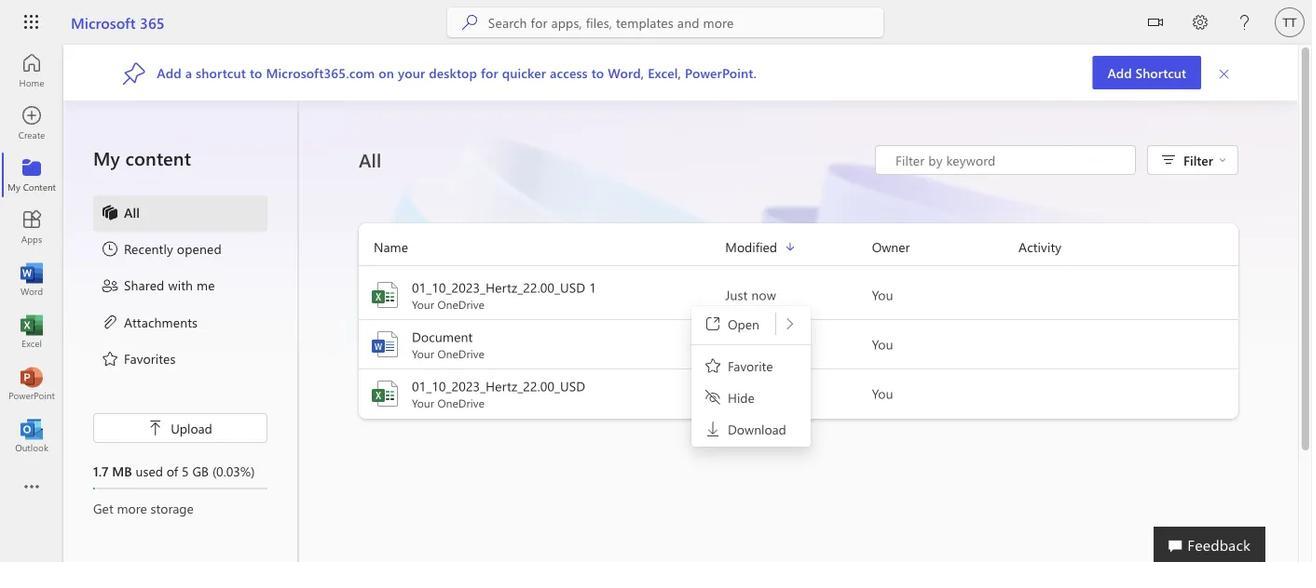 Task type: vqa. For each thing, say whether or not it's contained in the screenshot.
Favorites
yes



Task type: locate. For each thing, give the bounding box(es) containing it.
favorites element
[[101, 349, 176, 372]]

add left shortcut
[[1107, 64, 1132, 81]]

0 vertical spatial all
[[359, 148, 381, 172]]

01_10_2023_hertz_22.00_usd for 1
[[412, 279, 585, 296]]

0 vertical spatial 01_10_2023_hertz_22.00_usd
[[412, 279, 585, 296]]

0 vertical spatial nov 2
[[725, 336, 760, 353]]

0 vertical spatial 2
[[753, 336, 760, 353]]

1 your from the top
[[412, 297, 434, 312]]

your inside 01_10_2023_hertz_22.00_usd your onedrive
[[412, 396, 434, 411]]

add for add shortcut
[[1107, 64, 1132, 81]]

download menu item
[[694, 415, 808, 444]]

2 vertical spatial your
[[412, 396, 434, 411]]

activity, column 4 of 4 column header
[[1019, 237, 1238, 258]]

0 horizontal spatial excel image
[[22, 322, 41, 341]]

your up document
[[412, 297, 434, 312]]

nov 2
[[725, 336, 760, 353], [725, 385, 760, 403]]

get more storage button
[[93, 499, 267, 518]]

0 horizontal spatial add
[[157, 64, 181, 81]]

01_10_2023_hertz_22.00_usd inside 01_10_2023_hertz_22.00_usd 1 your onedrive
[[412, 279, 585, 296]]

2 01_10_2023_hertz_22.00_usd from the top
[[412, 378, 585, 395]]

row
[[359, 237, 1238, 267]]

1 vertical spatial you
[[872, 336, 893, 353]]

1 nov 2 from the top
[[725, 336, 760, 353]]

add
[[1107, 64, 1132, 81], [157, 64, 181, 81]]

1 vertical spatial excel image
[[22, 322, 41, 341]]

menu containing all
[[93, 196, 267, 379]]

name 01_10_2023_hertz_22.00_usd 1 cell
[[359, 279, 725, 312]]

0 vertical spatial you
[[872, 287, 893, 304]]

used
[[136, 463, 163, 480]]

microsoft 365
[[71, 12, 165, 32]]

None search field
[[447, 7, 883, 37]]

my content image
[[22, 166, 41, 185]]

2 your from the top
[[412, 347, 434, 362]]

shared
[[124, 277, 164, 294]]

nov for 01_10_2023_hertz_22.00_usd
[[725, 385, 749, 403]]

1 vertical spatial nov
[[725, 385, 749, 403]]

1 onedrive from the top
[[437, 297, 485, 312]]

2 onedrive from the top
[[437, 347, 485, 362]]

2 add from the left
[[157, 64, 181, 81]]

all down on
[[359, 148, 381, 172]]

of
[[167, 463, 178, 480]]

you for document
[[872, 336, 893, 353]]

2 vertical spatial you
[[872, 385, 893, 403]]

add left a at the top left of the page
[[157, 64, 181, 81]]

onedrive up document
[[437, 297, 485, 312]]

row containing name
[[359, 237, 1238, 267]]

a
[[185, 64, 192, 81]]

0 horizontal spatial menu
[[93, 196, 267, 379]]

none search field inside microsoft 365 banner
[[447, 7, 883, 37]]

more
[[117, 500, 147, 517]]

activity
[[1019, 239, 1062, 256]]

displaying 3 out of 3 files. status
[[875, 145, 1136, 175]]

1 01_10_2023_hertz_22.00_usd from the top
[[412, 279, 585, 296]]

nov 2 for document
[[725, 336, 760, 353]]

onedrive inside 01_10_2023_hertz_22.00_usd your onedrive
[[437, 396, 485, 411]]

your
[[398, 64, 425, 81]]

navigation
[[0, 45, 63, 462]]

open menu item
[[694, 309, 775, 339]]

hide menu item
[[694, 383, 808, 413]]

all
[[359, 148, 381, 172], [124, 204, 140, 221]]


[[1219, 157, 1226, 164]]

0 horizontal spatial to
[[250, 64, 262, 81]]

add shortcut button
[[1093, 56, 1201, 89]]

gb
[[192, 463, 209, 480]]

nov down open
[[725, 336, 749, 353]]

2 2 from the top
[[753, 385, 760, 403]]

filter
[[1183, 151, 1213, 169]]

onedrive down document your onedrive
[[437, 396, 485, 411]]

to left word, on the left top
[[591, 64, 604, 81]]

 upload
[[148, 420, 212, 437]]

0 vertical spatial your
[[412, 297, 434, 312]]

owner
[[872, 239, 910, 256]]

1 horizontal spatial all
[[359, 148, 381, 172]]

name button
[[359, 237, 725, 258]]

nov
[[725, 336, 749, 353], [725, 385, 749, 403]]

tt
[[1283, 15, 1297, 29]]

add for add a shortcut to microsoft365.com on your desktop for quicker access to word, excel, powerpoint.
[[157, 64, 181, 81]]

0 vertical spatial nov
[[725, 336, 749, 353]]

1 vertical spatial nov 2
[[725, 385, 760, 403]]

onedrive
[[437, 297, 485, 312], [437, 347, 485, 362], [437, 396, 485, 411]]

all element
[[101, 203, 140, 225]]

nov down 'favorite' at the bottom
[[725, 385, 749, 403]]

outlook image
[[22, 427, 41, 445]]

add inside button
[[1107, 64, 1132, 81]]

excel image down word icon
[[22, 322, 41, 341]]

1 vertical spatial 01_10_2023_hertz_22.00_usd
[[412, 378, 585, 395]]

nov 2 down open
[[725, 336, 760, 353]]

to
[[250, 64, 262, 81], [591, 64, 604, 81]]

excel image
[[370, 280, 400, 310], [22, 322, 41, 341]]

onedrive down document
[[437, 347, 485, 362]]

1 horizontal spatial menu
[[694, 309, 808, 444]]

01_10_2023_hertz_22.00_usd 1 your onedrive
[[412, 279, 596, 312]]

excel image down name
[[370, 280, 400, 310]]

favorite menu item
[[694, 351, 808, 381]]

5
[[182, 463, 189, 480]]

1 vertical spatial 2
[[753, 385, 760, 403]]

3 you from the top
[[872, 385, 893, 403]]

content
[[125, 146, 191, 171]]

2
[[753, 336, 760, 353], [753, 385, 760, 403]]

nov 2 down favorite menu item
[[725, 385, 760, 403]]

2 down favorite menu item
[[753, 385, 760, 403]]

01_10_2023_hertz_22.00_usd down name 'button'
[[412, 279, 585, 296]]

01_10_2023_hertz_22.00_usd your onedrive
[[412, 378, 585, 411]]

menu inside my content left pane navigation navigation
[[93, 196, 267, 379]]

get
[[93, 500, 113, 517]]

1 vertical spatial all
[[124, 204, 140, 221]]

microsoft 365 banner
[[0, 0, 1312, 48]]

1 vertical spatial onedrive
[[437, 347, 485, 362]]

your down document
[[412, 347, 434, 362]]

1.7
[[93, 463, 109, 480]]

excel image
[[370, 379, 400, 409]]

2 for document
[[753, 336, 760, 353]]

3 your from the top
[[412, 396, 434, 411]]

1 add from the left
[[1107, 64, 1132, 81]]

to right shortcut
[[250, 64, 262, 81]]

shortcut
[[196, 64, 246, 81]]

microsoft
[[71, 12, 136, 32]]

name
[[374, 239, 408, 256]]

now
[[751, 287, 776, 304]]

word image
[[370, 330, 400, 360]]

1 horizontal spatial to
[[591, 64, 604, 81]]

opened
[[177, 240, 222, 257]]

hide
[[728, 389, 755, 406]]

name 01_10_2023_hertz_22.00_usd cell
[[359, 377, 725, 411]]

1 nov from the top
[[725, 336, 749, 353]]

2 vertical spatial onedrive
[[437, 396, 485, 411]]

0 vertical spatial excel image
[[370, 280, 400, 310]]


[[1148, 15, 1163, 30]]

menu
[[93, 196, 267, 379], [694, 309, 808, 444]]

my content
[[93, 146, 191, 171]]

2 to from the left
[[591, 64, 604, 81]]

your right excel icon
[[412, 396, 434, 411]]

3 onedrive from the top
[[437, 396, 485, 411]]

2 nov 2 from the top
[[725, 385, 760, 403]]

0 horizontal spatial all
[[124, 204, 140, 221]]

2 you from the top
[[872, 336, 893, 353]]

01_10_2023_hertz_22.00_usd
[[412, 279, 585, 296], [412, 378, 585, 395]]

1 you from the top
[[872, 287, 893, 304]]

1 horizontal spatial excel image
[[370, 280, 400, 310]]

microsoft365.com
[[266, 64, 375, 81]]

1 horizontal spatial add
[[1107, 64, 1132, 81]]

powerpoint.
[[685, 64, 757, 81]]

01_10_2023_hertz_22.00_usd for your
[[412, 378, 585, 395]]

open
[[728, 315, 759, 333]]

onedrive inside document your onedrive
[[437, 347, 485, 362]]

2 up 'favorite' at the bottom
[[753, 336, 760, 353]]

all up recently
[[124, 204, 140, 221]]

0 vertical spatial onedrive
[[437, 297, 485, 312]]

01_10_2023_hertz_22.00_usd down name document cell
[[412, 378, 585, 395]]

your inside document your onedrive
[[412, 347, 434, 362]]

1 vertical spatial your
[[412, 347, 434, 362]]

you
[[872, 287, 893, 304], [872, 336, 893, 353], [872, 385, 893, 403]]

your
[[412, 297, 434, 312], [412, 347, 434, 362], [412, 396, 434, 411]]

1 2 from the top
[[753, 336, 760, 353]]

2 nov from the top
[[725, 385, 749, 403]]



Task type: describe. For each thing, give the bounding box(es) containing it.
1
[[589, 279, 596, 296]]

shared with me element
[[101, 276, 215, 298]]

document your onedrive
[[412, 328, 485, 362]]

upload
[[171, 420, 212, 437]]

recently
[[124, 240, 173, 257]]

create image
[[22, 114, 41, 132]]

powerpoint image
[[22, 375, 41, 393]]

my content left pane navigation navigation
[[63, 101, 298, 563]]

mb
[[112, 463, 132, 480]]

just now
[[725, 287, 776, 304]]

favorites
[[124, 350, 176, 367]]

recently opened element
[[101, 240, 222, 262]]

(0.03%)
[[212, 463, 255, 480]]

view more apps image
[[22, 479, 41, 498]]

document
[[412, 328, 473, 346]]

feedback button
[[1154, 527, 1265, 563]]

all inside all element
[[124, 204, 140, 221]]

menu containing open
[[694, 309, 808, 444]]

onedrive inside 01_10_2023_hertz_22.00_usd 1 your onedrive
[[437, 297, 485, 312]]

add shortcut
[[1107, 64, 1186, 81]]

nov for document
[[725, 336, 749, 353]]

excel,
[[648, 64, 681, 81]]

filter 
[[1183, 151, 1226, 169]]

open group
[[694, 309, 808, 339]]

me
[[197, 277, 215, 294]]

Filter by keyword text field
[[894, 151, 1126, 170]]

365
[[140, 12, 165, 32]]

apps image
[[22, 218, 41, 237]]

word image
[[22, 270, 41, 289]]

nov 2 for 01_10_2023_hertz_22.00_usd
[[725, 385, 760, 403]]

1.7 mb used of 5 gb (0.03%)
[[93, 463, 255, 480]]

download
[[728, 421, 786, 438]]

add a shortcut to microsoft365.com on your desktop for quicker access to word, excel, powerpoint.
[[157, 64, 757, 81]]

word,
[[608, 64, 644, 81]]

tt button
[[1267, 0, 1312, 45]]

quicker
[[502, 64, 546, 81]]

feedback
[[1187, 535, 1251, 555]]

2 for 01_10_2023_hertz_22.00_usd
[[753, 385, 760, 403]]

attachments element
[[101, 313, 198, 335]]

excel image inside name 01_10_2023_hertz_22.00_usd 1 cell
[[370, 280, 400, 310]]

a2hs image
[[123, 61, 145, 85]]

attachments
[[124, 313, 198, 331]]

favorite
[[728, 357, 773, 375]]

desktop
[[429, 64, 477, 81]]

name document cell
[[359, 328, 725, 362]]

modified
[[725, 239, 777, 256]]

your for 01_10_2023_hertz_22.00_usd
[[412, 396, 434, 411]]

shortcut
[[1135, 64, 1186, 81]]

storage
[[151, 500, 194, 517]]

shared with me
[[124, 277, 215, 294]]

on
[[379, 64, 394, 81]]

Search box. Suggestions appear as you type. search field
[[488, 7, 883, 37]]

my
[[93, 146, 120, 171]]

dismiss this dialog image
[[1218, 65, 1231, 81]]

you for 01_10_2023_hertz_22.00_usd
[[872, 385, 893, 403]]

your for document
[[412, 347, 434, 362]]

modified button
[[725, 237, 872, 258]]

owner button
[[872, 237, 1019, 258]]

you for 01_10_2023_hertz_22.00_usd 1
[[872, 287, 893, 304]]

 button
[[1133, 0, 1178, 48]]

just
[[725, 287, 748, 304]]

get more storage
[[93, 500, 194, 517]]

access
[[550, 64, 588, 81]]

with
[[168, 277, 193, 294]]

onedrive for document
[[437, 347, 485, 362]]

for
[[481, 64, 498, 81]]

home image
[[22, 62, 41, 80]]

onedrive for 01_10_2023_hertz_22.00_usd
[[437, 396, 485, 411]]

1 to from the left
[[250, 64, 262, 81]]

your inside 01_10_2023_hertz_22.00_usd 1 your onedrive
[[412, 297, 434, 312]]


[[148, 421, 163, 436]]

recently opened
[[124, 240, 222, 257]]



